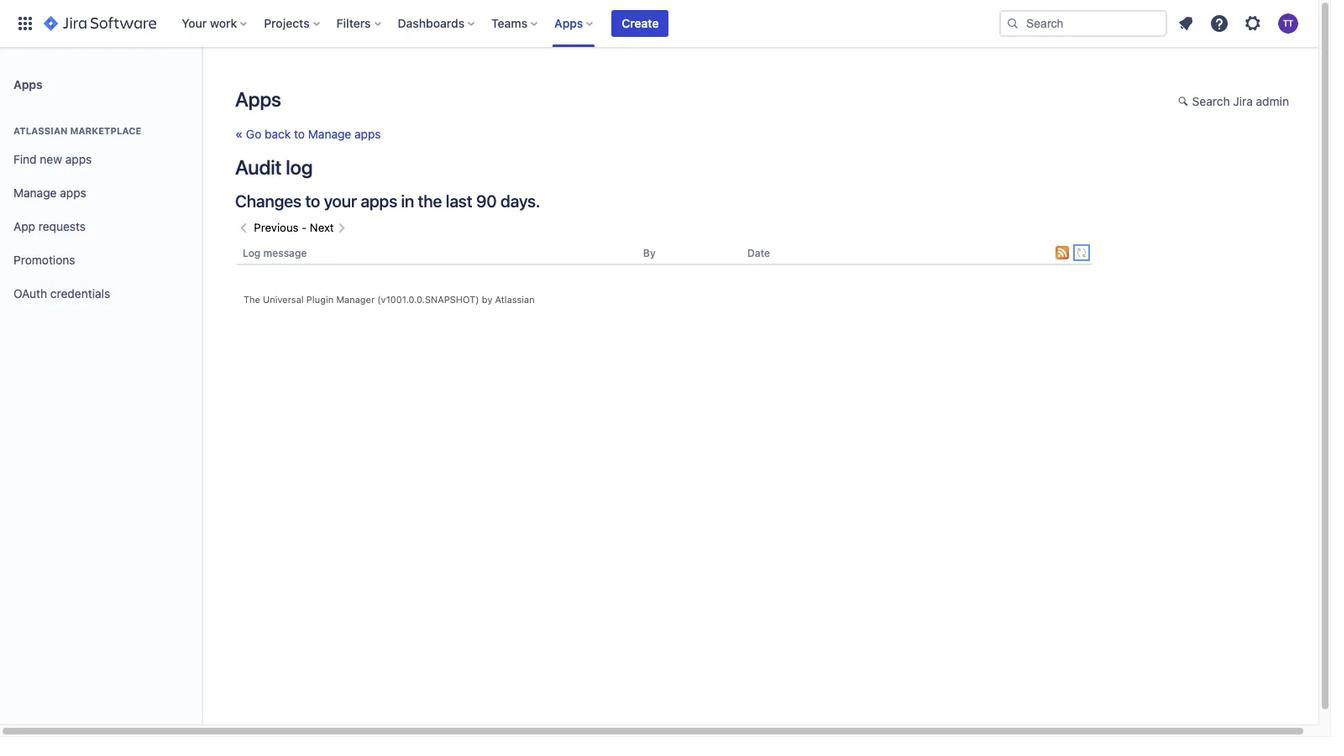 Task type: locate. For each thing, give the bounding box(es) containing it.
apps right new
[[65, 152, 92, 166]]

to right back
[[294, 127, 305, 141]]

to
[[294, 127, 305, 141], [305, 192, 320, 211]]

the
[[244, 294, 260, 305]]

apps up changes to your apps in the last 90 days.
[[355, 127, 381, 141]]

settings image
[[1244, 13, 1264, 34]]

apps right the teams popup button
[[555, 16, 583, 30]]

primary element
[[10, 0, 1000, 47]]

your
[[182, 16, 207, 30]]

manage up log
[[308, 127, 351, 141]]

by
[[482, 294, 493, 305]]

previous - next
[[254, 221, 334, 234]]

manage apps link
[[7, 176, 195, 210]]

-
[[302, 221, 307, 234]]

oauth credentials link
[[7, 277, 195, 311]]

your
[[324, 192, 357, 211]]

to left your
[[305, 192, 320, 211]]

apps up requests
[[60, 185, 86, 200]]

notifications image
[[1176, 13, 1197, 34]]

(v1001.0.0.snapshot)
[[378, 294, 479, 305]]

0 vertical spatial atlassian
[[13, 125, 68, 136]]

atlassian marketplace
[[13, 125, 141, 136]]

manage
[[308, 127, 351, 141], [13, 185, 57, 200]]

1 vertical spatial atlassian
[[495, 294, 535, 305]]

0 vertical spatial manage
[[308, 127, 351, 141]]

search image
[[1007, 17, 1020, 30]]

apps button
[[550, 10, 600, 37]]

1 horizontal spatial atlassian
[[495, 294, 535, 305]]

0 horizontal spatial manage
[[13, 185, 57, 200]]

app requests
[[13, 219, 86, 233]]

changes
[[235, 192, 302, 211]]

atlassian marketplace group
[[7, 108, 195, 316]]

atlassian up new
[[13, 125, 68, 136]]

your profile and settings image
[[1279, 13, 1299, 34]]

oauth credentials
[[13, 286, 110, 300]]

days.
[[501, 192, 541, 211]]

log
[[243, 247, 261, 260]]

jira software image
[[44, 13, 157, 34], [44, 13, 157, 34]]

2 horizontal spatial apps
[[555, 16, 583, 30]]

apps left in
[[361, 192, 397, 211]]

« go back to manage apps link
[[235, 127, 381, 141], [235, 127, 381, 141]]

sidebar navigation image
[[183, 67, 220, 101]]

1 vertical spatial manage
[[13, 185, 57, 200]]

atlassian right by
[[495, 294, 535, 305]]

apps
[[555, 16, 583, 30], [13, 77, 43, 91], [235, 87, 281, 111]]

atlassian
[[13, 125, 68, 136], [495, 294, 535, 305]]

apps down appswitcher icon at the top of the page
[[13, 77, 43, 91]]

audit
[[235, 155, 282, 179]]

work
[[210, 16, 237, 30]]

message
[[264, 247, 307, 260]]

« go back to manage apps
[[235, 127, 381, 141]]

audit log
[[235, 155, 313, 179]]

banner
[[0, 0, 1319, 47]]

universal
[[263, 294, 304, 305]]

create
[[622, 16, 659, 30]]

find new apps
[[13, 152, 92, 166]]

apps up go on the top left of the page
[[235, 87, 281, 111]]

next
[[310, 221, 334, 234]]

manage down find
[[13, 185, 57, 200]]

1 vertical spatial to
[[305, 192, 320, 211]]

apps
[[355, 127, 381, 141], [65, 152, 92, 166], [60, 185, 86, 200], [361, 192, 397, 211]]

promotions link
[[7, 244, 195, 277]]

dashboards button
[[393, 10, 482, 37]]

0 horizontal spatial atlassian
[[13, 125, 68, 136]]

filters button
[[332, 10, 388, 37]]

0 horizontal spatial apps
[[13, 77, 43, 91]]

audit log feed image
[[1056, 246, 1070, 260]]



Task type: vqa. For each thing, say whether or not it's contained in the screenshot.
leftmost You
no



Task type: describe. For each thing, give the bounding box(es) containing it.
search jira admin
[[1193, 94, 1290, 108]]

log
[[286, 155, 313, 179]]

projects
[[264, 16, 310, 30]]

your work button
[[177, 10, 254, 37]]

dashboards
[[398, 16, 465, 30]]

search
[[1193, 94, 1231, 108]]

atlassian inside "group"
[[13, 125, 68, 136]]

1 horizontal spatial apps
[[235, 87, 281, 111]]

promotions
[[13, 253, 75, 267]]

last
[[446, 192, 473, 211]]

filters
[[337, 16, 371, 30]]

apps inside 'find new apps' link
[[65, 152, 92, 166]]

help image
[[1210, 13, 1230, 34]]

app
[[13, 219, 35, 233]]

oauth
[[13, 286, 47, 300]]

Search field
[[1000, 10, 1168, 37]]

apps inside dropdown button
[[555, 16, 583, 30]]

credentials
[[50, 286, 110, 300]]

plugin
[[307, 294, 334, 305]]

manage apps
[[13, 185, 86, 200]]

in
[[401, 192, 414, 211]]

projects button
[[259, 10, 327, 37]]

go
[[246, 127, 262, 141]]

appswitcher icon image
[[15, 13, 35, 34]]

admin
[[1257, 94, 1290, 108]]

apps inside the manage apps link
[[60, 185, 86, 200]]

0 vertical spatial to
[[294, 127, 305, 141]]

new
[[40, 152, 62, 166]]

manager
[[336, 294, 375, 305]]

teams button
[[487, 10, 545, 37]]

banner containing your work
[[0, 0, 1319, 47]]

create button
[[612, 10, 669, 37]]

small image
[[1179, 95, 1192, 108]]

date
[[748, 247, 771, 260]]

jira
[[1234, 94, 1254, 108]]

the universal plugin manager (v1001.0.0.snapshot) by atlassian
[[244, 294, 535, 305]]

marketplace
[[70, 125, 141, 136]]

90
[[476, 192, 497, 211]]

«
[[235, 127, 243, 141]]

changes to your apps in the last 90 days.
[[235, 192, 541, 211]]

find
[[13, 152, 37, 166]]

previous
[[254, 221, 299, 234]]

app requests link
[[7, 210, 195, 244]]

1 horizontal spatial manage
[[308, 127, 351, 141]]

teams
[[492, 16, 528, 30]]

find new apps link
[[7, 143, 195, 176]]

manage inside the 'atlassian marketplace' "group"
[[13, 185, 57, 200]]

atlassian link
[[495, 294, 535, 305]]

the
[[418, 192, 442, 211]]

back
[[265, 127, 291, 141]]

log message
[[243, 247, 307, 260]]

search jira admin link
[[1170, 89, 1298, 116]]

your work
[[182, 16, 237, 30]]

requests
[[39, 219, 86, 233]]

by
[[644, 247, 656, 260]]



